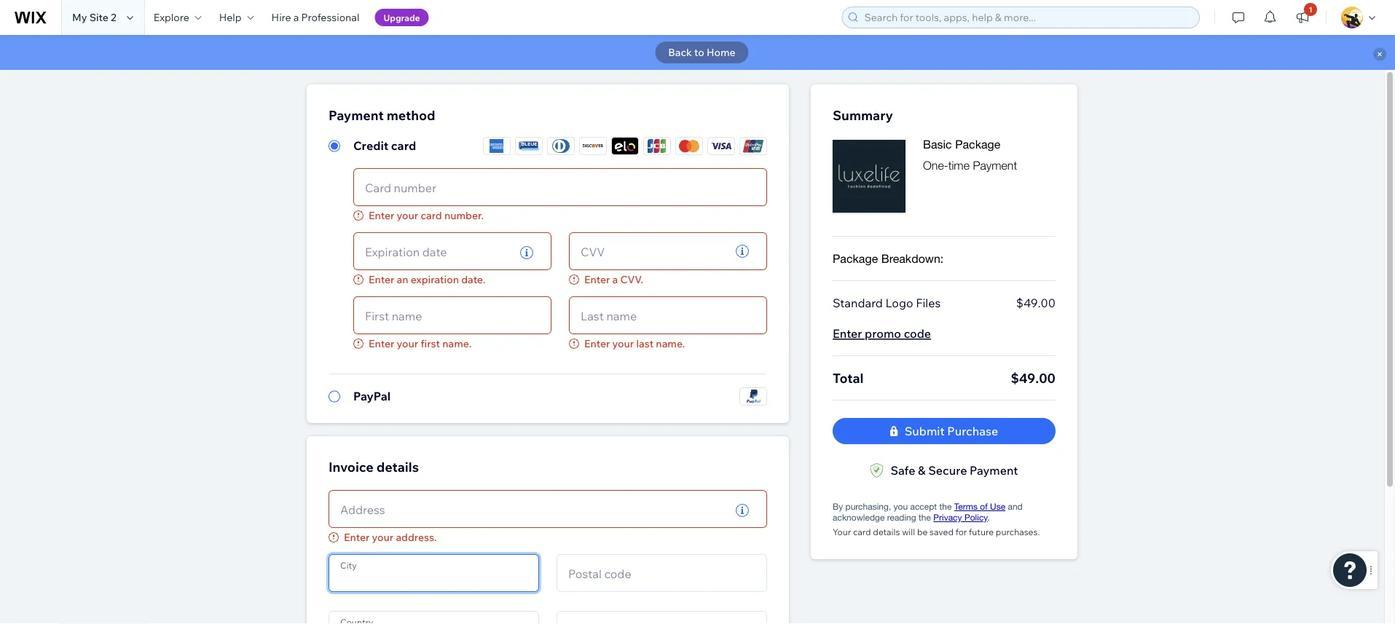 Task type: describe. For each thing, give the bounding box(es) containing it.
terms of use link
[[954, 502, 1006, 512]]

you
[[894, 502, 908, 512]]

enter promo code button
[[833, 325, 931, 342]]

0 horizontal spatial details
[[377, 459, 419, 475]]

the inside and acknowledge reading the
[[919, 513, 931, 523]]

privacy policy .
[[933, 513, 990, 523]]

accept
[[910, 502, 937, 512]]

enter for enter your card number.
[[369, 209, 394, 222]]

package breakdown:
[[833, 252, 944, 265]]

your
[[833, 527, 851, 538]]

method
[[387, 107, 435, 123]]

breakdown:
[[881, 252, 944, 265]]

back to home
[[668, 46, 736, 59]]

name. for enter your first name.
[[442, 337, 472, 350]]

saved
[[930, 527, 954, 538]]

code
[[904, 326, 931, 341]]

by purchasing, you accept the terms of use
[[833, 502, 1006, 512]]

and
[[1008, 502, 1023, 512]]

logo
[[886, 296, 913, 310]]

safe
[[891, 463, 915, 478]]

enter for enter your first name.
[[369, 337, 394, 350]]

address.
[[396, 531, 437, 544]]

payment method
[[329, 107, 435, 123]]

my
[[72, 11, 87, 24]]

basic
[[923, 138, 952, 151]]

promo
[[865, 326, 901, 341]]

name. for enter your last name.
[[656, 337, 685, 350]]

City text field
[[336, 555, 532, 592]]

2 vertical spatial payment
[[970, 463, 1018, 478]]

1 vertical spatial package
[[833, 252, 878, 265]]

files
[[916, 296, 941, 310]]

submit purchase button
[[833, 418, 1056, 444]]

standard logo files
[[833, 296, 941, 310]]

submit
[[905, 424, 945, 439]]

&
[[918, 463, 926, 478]]

0 vertical spatial payment
[[329, 107, 384, 123]]

a for professional
[[293, 11, 299, 24]]

hire a professional link
[[263, 0, 368, 35]]

first
[[421, 337, 440, 350]]

Last name text field
[[576, 297, 760, 334]]

explore
[[154, 11, 189, 24]]

card for your card details will be saved for future purchases.
[[853, 527, 871, 538]]

be
[[917, 527, 928, 538]]

safe & secure payment
[[891, 463, 1018, 478]]

my site 2
[[72, 11, 116, 24]]

privacy
[[933, 513, 962, 523]]

professional
[[301, 11, 359, 24]]

package inside basic package one-time payment
[[955, 138, 1001, 151]]

enter promo code
[[833, 326, 931, 341]]

.
[[988, 513, 990, 523]]

privacy policy link
[[933, 513, 988, 523]]

for
[[956, 527, 967, 538]]

a for cvv.
[[612, 273, 618, 286]]

home
[[707, 46, 736, 59]]

purchases.
[[996, 527, 1040, 538]]

secure
[[928, 463, 967, 478]]

payment inside basic package one-time payment
[[973, 158, 1017, 172]]

Search for tools, apps, help & more... field
[[860, 7, 1195, 28]]

1 vertical spatial details
[[873, 527, 900, 538]]

1 button
[[1287, 0, 1319, 35]]

one-
[[923, 158, 948, 172]]

paypal
[[353, 389, 391, 404]]

invoice
[[329, 459, 374, 475]]

Address text field
[[336, 491, 725, 527]]

and acknowledge reading the
[[833, 502, 1023, 523]]

1
[[1309, 5, 1313, 14]]



Task type: vqa. For each thing, say whether or not it's contained in the screenshot.
the Explore
yes



Task type: locate. For each thing, give the bounding box(es) containing it.
name.
[[442, 337, 472, 350], [656, 337, 685, 350]]

acknowledge
[[833, 513, 885, 523]]

credit
[[353, 138, 389, 153]]

enter left last
[[584, 337, 610, 350]]

a
[[293, 11, 299, 24], [612, 273, 618, 286]]

by
[[833, 502, 843, 512]]

back to home alert
[[0, 35, 1395, 70]]

1 horizontal spatial name.
[[656, 337, 685, 350]]

time
[[948, 158, 970, 172]]

enter left first at the left bottom
[[369, 337, 394, 350]]

your for first
[[397, 337, 418, 350]]

1 vertical spatial payment
[[973, 158, 1017, 172]]

site
[[89, 11, 108, 24]]

to
[[694, 46, 704, 59]]

enter left an
[[369, 273, 394, 286]]

the up the privacy
[[939, 502, 952, 512]]

0 horizontal spatial name.
[[442, 337, 472, 350]]

of
[[980, 502, 988, 512]]

package up standard
[[833, 252, 878, 265]]

your left number.
[[397, 209, 418, 222]]

enter your card number.
[[369, 209, 484, 222]]

a left cvv.
[[612, 273, 618, 286]]

your card details will be saved for future purchases.
[[833, 527, 1040, 538]]

hire a professional
[[271, 11, 359, 24]]

your for last
[[612, 337, 634, 350]]

your
[[397, 209, 418, 222], [397, 337, 418, 350], [612, 337, 634, 350], [372, 531, 394, 544]]

will
[[902, 527, 915, 538]]

card
[[391, 138, 416, 153], [421, 209, 442, 222], [853, 527, 871, 538]]

the
[[939, 502, 952, 512], [919, 513, 931, 523]]

purchasing,
[[846, 502, 891, 512]]

a inside 'link'
[[293, 11, 299, 24]]

summary
[[833, 107, 893, 123]]

1 horizontal spatial details
[[873, 527, 900, 538]]

package
[[955, 138, 1001, 151], [833, 252, 878, 265]]

2 vertical spatial card
[[853, 527, 871, 538]]

name. right last
[[656, 337, 685, 350]]

$49.00
[[1016, 296, 1056, 310], [1011, 370, 1056, 386]]

submit purchase
[[905, 424, 998, 439]]

back to home button
[[655, 42, 749, 63]]

enter for enter an expiration date.
[[369, 273, 394, 286]]

1 vertical spatial $49.00
[[1011, 370, 1056, 386]]

invoice details
[[329, 459, 419, 475]]

0 horizontal spatial card
[[391, 138, 416, 153]]

enter down credit card
[[369, 209, 394, 222]]

an
[[397, 273, 408, 286]]

payment
[[329, 107, 384, 123], [973, 158, 1017, 172], [970, 463, 1018, 478]]

1 horizontal spatial the
[[939, 502, 952, 512]]

your for card
[[397, 209, 418, 222]]

terms
[[954, 502, 978, 512]]

1 vertical spatial a
[[612, 273, 618, 286]]

policy
[[965, 513, 988, 523]]

total
[[833, 370, 864, 386]]

1 horizontal spatial package
[[955, 138, 1001, 151]]

enter your address.
[[344, 531, 437, 544]]

0 vertical spatial package
[[955, 138, 1001, 151]]

1 horizontal spatial card
[[421, 209, 442, 222]]

the down accept
[[919, 513, 931, 523]]

cvv.
[[620, 273, 643, 286]]

credit card
[[353, 138, 416, 153]]

enter left cvv.
[[584, 273, 610, 286]]

card for credit card
[[391, 138, 416, 153]]

date.
[[461, 273, 485, 286]]

Postal code text field
[[564, 555, 760, 592]]

your left last
[[612, 337, 634, 350]]

upgrade
[[384, 12, 420, 23]]

number.
[[444, 209, 484, 222]]

enter inside button
[[833, 326, 862, 341]]

help
[[219, 11, 242, 24]]

purchase
[[947, 424, 998, 439]]

card down method
[[391, 138, 416, 153]]

details down reading
[[873, 527, 900, 538]]

2 horizontal spatial card
[[853, 527, 871, 538]]

enter for enter your last name.
[[584, 337, 610, 350]]

use
[[990, 502, 1006, 512]]

your left address.
[[372, 531, 394, 544]]

upgrade button
[[375, 9, 429, 26]]

1 vertical spatial card
[[421, 209, 442, 222]]

details right invoice
[[377, 459, 419, 475]]

enter left address.
[[344, 531, 370, 544]]

1 horizontal spatial a
[[612, 273, 618, 286]]

0 horizontal spatial package
[[833, 252, 878, 265]]

future
[[969, 527, 994, 538]]

1 name. from the left
[[442, 337, 472, 350]]

0 vertical spatial details
[[377, 459, 419, 475]]

back
[[668, 46, 692, 59]]

1 vertical spatial the
[[919, 513, 931, 523]]

enter down standard
[[833, 326, 862, 341]]

details
[[377, 459, 419, 475], [873, 527, 900, 538]]

First name text field
[[361, 297, 544, 334]]

enter for enter your address.
[[344, 531, 370, 544]]

your left first at the left bottom
[[397, 337, 418, 350]]

enter your last name.
[[584, 337, 685, 350]]

0 horizontal spatial a
[[293, 11, 299, 24]]

0 vertical spatial the
[[939, 502, 952, 512]]

last
[[636, 337, 654, 350]]

reading
[[887, 513, 916, 523]]

hire
[[271, 11, 291, 24]]

None field
[[336, 612, 514, 624], [564, 612, 742, 624], [336, 612, 514, 624], [564, 612, 742, 624]]

enter a cvv.
[[584, 273, 643, 286]]

0 vertical spatial card
[[391, 138, 416, 153]]

enter for enter promo code
[[833, 326, 862, 341]]

$49.00 for total
[[1011, 370, 1056, 386]]

payment right time
[[973, 158, 1017, 172]]

help button
[[210, 0, 263, 35]]

a right hire on the left top
[[293, 11, 299, 24]]

enter for enter a cvv.
[[584, 273, 610, 286]]

0 vertical spatial $49.00
[[1016, 296, 1056, 310]]

package up time
[[955, 138, 1001, 151]]

$49.00 for standard logo files
[[1016, 296, 1056, 310]]

name. right first at the left bottom
[[442, 337, 472, 350]]

expiration
[[411, 273, 459, 286]]

0 horizontal spatial the
[[919, 513, 931, 523]]

card left number.
[[421, 209, 442, 222]]

your for address.
[[372, 531, 394, 544]]

2
[[111, 11, 116, 24]]

card down acknowledge
[[853, 527, 871, 538]]

enter
[[369, 209, 394, 222], [369, 273, 394, 286], [584, 273, 610, 286], [833, 326, 862, 341], [369, 337, 394, 350], [584, 337, 610, 350], [344, 531, 370, 544]]

0 vertical spatial a
[[293, 11, 299, 24]]

enter an expiration date.
[[369, 273, 485, 286]]

enter your first name.
[[369, 337, 472, 350]]

None telephone field
[[361, 233, 509, 270]]

2 name. from the left
[[656, 337, 685, 350]]

basic package one-time payment
[[923, 138, 1017, 172]]

payment up use
[[970, 463, 1018, 478]]

standard
[[833, 296, 883, 310]]

payment up credit
[[329, 107, 384, 123]]



